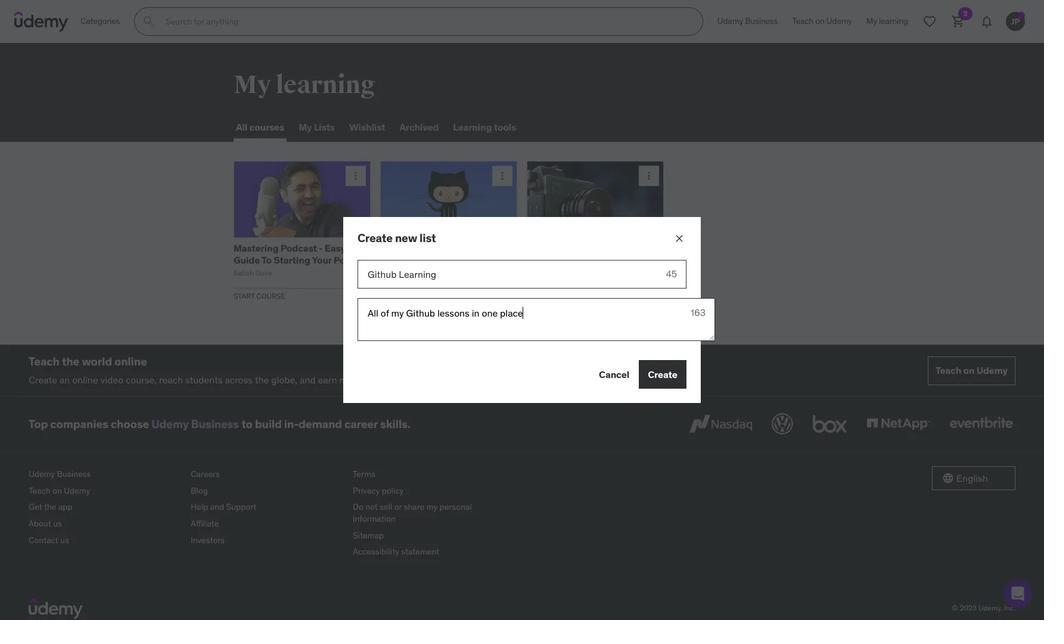 Task type: vqa. For each thing, say whether or not it's contained in the screenshot.
middle START
yes



Task type: locate. For each thing, give the bounding box(es) containing it.
1 mastering from the left
[[234, 242, 279, 254]]

on
[[816, 16, 825, 26], [964, 364, 975, 376], [53, 485, 62, 496]]

archived
[[400, 121, 439, 133]]

wishlist
[[349, 121, 386, 133]]

contact
[[29, 535, 58, 545]]

create
[[358, 231, 393, 245], [381, 254, 410, 266], [649, 368, 678, 380], [29, 374, 57, 386]]

in
[[617, 254, 626, 266]]

0 horizontal spatial start course
[[234, 291, 286, 300]]

an
[[60, 374, 70, 386]]

1 vertical spatial online
[[72, 374, 98, 386]]

start course for mastering podcast -  easy guide to starting your podcast
[[234, 291, 286, 300]]

cancel
[[599, 368, 630, 380]]

in-
[[284, 417, 299, 431]]

2 horizontal spatial start
[[527, 291, 548, 300]]

policy
[[382, 485, 404, 496]]

mastering podcast -  easy guide to starting your podcast link
[[234, 242, 370, 266]]

udemy image
[[14, 11, 69, 32], [29, 599, 83, 619]]

mastering up gaire
[[234, 242, 279, 254]]

start course down gaire
[[234, 291, 286, 300]]

2 vertical spatial on
[[53, 485, 62, 496]]

investors link
[[191, 532, 344, 549]]

the left globe,
[[255, 374, 269, 386]]

0 horizontal spatial mastering
[[234, 242, 279, 254]]

1 vertical spatial the
[[255, 374, 269, 386]]

mastering inside mastering podcast -  easy guide to starting your podcast satish gaire
[[234, 242, 279, 254]]

teach on udemy
[[793, 16, 853, 26], [936, 364, 1009, 376]]

my lists
[[299, 121, 335, 133]]

sitemap
[[353, 530, 384, 541]]

2 horizontal spatial course
[[550, 291, 579, 300]]

course down taulien
[[403, 291, 432, 300]]

create inside git & github crash course: create a repository from scratch!
[[381, 254, 410, 266]]

and
[[300, 374, 316, 386], [210, 502, 224, 513]]

close modal image
[[674, 232, 686, 244]]

create right cancel
[[649, 368, 678, 380]]

1 horizontal spatial start
[[381, 291, 402, 300]]

2 start course from the left
[[381, 291, 432, 300]]

2 start from the left
[[381, 291, 402, 300]]

do
[[353, 502, 364, 513]]

1 horizontal spatial business
[[191, 417, 239, 431]]

and left 'earn' at the bottom of page
[[300, 374, 316, 386]]

0 vertical spatial on
[[816, 16, 825, 26]]

english
[[957, 472, 989, 484]]

0 horizontal spatial teach on udemy link
[[29, 483, 181, 499]]

0 vertical spatial udemy business link
[[711, 7, 786, 36]]

choose
[[111, 417, 149, 431]]

my up all courses
[[234, 70, 271, 100]]

2 course from the left
[[403, 291, 432, 300]]

get
[[29, 502, 42, 513]]

kalob
[[381, 268, 399, 277]]

2 horizontal spatial business
[[746, 16, 779, 26]]

careers
[[191, 469, 220, 480]]

0 horizontal spatial the
[[44, 502, 56, 513]]

github
[[404, 242, 435, 254]]

start for git & github crash course: create a repository from scratch!
[[381, 291, 402, 300]]

podcast right your
[[334, 254, 370, 266]]

1 horizontal spatial mastering
[[527, 242, 572, 254]]

1 start course from the left
[[234, 291, 286, 300]]

blog link
[[191, 483, 344, 499]]

0 vertical spatial the
[[62, 354, 79, 369]]

camera
[[527, 254, 562, 266]]

online up course,
[[114, 354, 147, 369]]

careers blog help and support affiliate investors
[[191, 469, 257, 545]]

create left &
[[358, 231, 393, 245]]

scratch!
[[381, 265, 418, 277]]

2 vertical spatial business
[[57, 469, 91, 480]]

start course
[[234, 291, 286, 300], [381, 291, 432, 300], [527, 291, 579, 300]]

on for teach on udemy link to the middle
[[964, 364, 975, 376]]

mastering up "studio"
[[527, 242, 572, 254]]

start course down "studio"
[[527, 291, 579, 300]]

mastering inside mastering game design camera movements in arcade studio
[[527, 242, 572, 254]]

my
[[234, 70, 271, 100], [299, 121, 312, 133]]

2 horizontal spatial the
[[255, 374, 269, 386]]

taulien
[[401, 268, 423, 277]]

start down the kalob
[[381, 291, 402, 300]]

2 vertical spatial the
[[44, 502, 56, 513]]

create up the kalob
[[381, 254, 410, 266]]

to
[[262, 254, 272, 266]]

0 horizontal spatial business
[[57, 469, 91, 480]]

udemy business teach on udemy get the app about us contact us
[[29, 469, 91, 545]]

1 vertical spatial udemy image
[[29, 599, 83, 619]]

and right help
[[210, 502, 224, 513]]

0 horizontal spatial and
[[210, 502, 224, 513]]

2 mastering from the left
[[527, 242, 572, 254]]

0 vertical spatial business
[[746, 16, 779, 26]]

teach inside udemy business teach on udemy get the app about us contact us
[[29, 485, 51, 496]]

us
[[53, 518, 62, 529], [60, 535, 69, 545]]

all courses
[[236, 121, 285, 133]]

©
[[953, 604, 959, 613]]

podcast left - at top
[[281, 242, 317, 254]]

information
[[353, 514, 396, 524]]

new
[[395, 231, 418, 245]]

1 horizontal spatial course
[[403, 291, 432, 300]]

statement
[[402, 546, 440, 557]]

0 horizontal spatial start
[[234, 291, 255, 300]]

podcast
[[281, 242, 317, 254], [334, 254, 370, 266]]

business
[[746, 16, 779, 26], [191, 417, 239, 431], [57, 469, 91, 480]]

courses
[[250, 121, 285, 133]]

0 vertical spatial us
[[53, 518, 62, 529]]

1 horizontal spatial the
[[62, 354, 79, 369]]

git
[[381, 242, 394, 254]]

support
[[226, 502, 257, 513]]

2 horizontal spatial teach on udemy link
[[928, 356, 1016, 385]]

inc.
[[1005, 604, 1016, 613]]

the right get
[[44, 502, 56, 513]]

1 horizontal spatial start course
[[381, 291, 432, 300]]

studio
[[527, 265, 557, 277]]

0 vertical spatial teach on udemy
[[793, 16, 853, 26]]

course down "studio"
[[550, 291, 579, 300]]

create left an
[[29, 374, 57, 386]]

udemy,
[[979, 604, 1003, 613]]

help
[[191, 502, 208, 513]]

tools
[[494, 121, 517, 133]]

globe,
[[271, 374, 298, 386]]

start course down 'kalob taulien'
[[381, 291, 432, 300]]

repository
[[419, 254, 468, 266]]

terms link
[[353, 467, 506, 483]]

start course for git & github crash course: create a repository from scratch!
[[381, 291, 432, 300]]

design
[[602, 242, 633, 254]]

start down "studio"
[[527, 291, 548, 300]]

online right an
[[72, 374, 98, 386]]

start for mastering podcast -  easy guide to starting your podcast
[[234, 291, 255, 300]]

1 horizontal spatial on
[[816, 16, 825, 26]]

my for my lists
[[299, 121, 312, 133]]

0 vertical spatial my
[[234, 70, 271, 100]]

0 vertical spatial and
[[300, 374, 316, 386]]

1 horizontal spatial teach on udemy
[[936, 364, 1009, 376]]

my left lists
[[299, 121, 312, 133]]

online
[[114, 354, 147, 369], [72, 374, 98, 386]]

learning tools link
[[451, 113, 519, 142]]

2 horizontal spatial on
[[964, 364, 975, 376]]

top companies choose udemy business to build in-demand career skills.
[[29, 417, 411, 431]]

investors
[[191, 535, 225, 545]]

learning
[[276, 70, 376, 100]]

kalob taulien
[[381, 268, 423, 277]]

1 vertical spatial and
[[210, 502, 224, 513]]

or
[[395, 502, 402, 513]]

companies
[[50, 417, 108, 431]]

get the app link
[[29, 499, 181, 516]]

the inside udemy business teach on udemy get the app about us contact us
[[44, 502, 56, 513]]

1 start from the left
[[234, 291, 255, 300]]

us right contact
[[60, 535, 69, 545]]

course:
[[465, 242, 499, 254]]

2 horizontal spatial start course
[[527, 291, 579, 300]]

business for udemy business
[[746, 16, 779, 26]]

build
[[255, 417, 282, 431]]

start down satish
[[234, 291, 255, 300]]

1 horizontal spatial teach on udemy link
[[786, 7, 860, 36]]

2 vertical spatial udemy business link
[[29, 467, 181, 483]]

0 horizontal spatial teach on udemy
[[793, 16, 853, 26]]

1 vertical spatial teach on udemy
[[936, 364, 1009, 376]]

teach
[[793, 16, 814, 26], [29, 354, 60, 369], [936, 364, 962, 376], [29, 485, 51, 496]]

0 horizontal spatial on
[[53, 485, 62, 496]]

udemy business link
[[711, 7, 786, 36], [152, 417, 239, 431], [29, 467, 181, 483]]

business inside udemy business teach on udemy get the app about us contact us
[[57, 469, 91, 480]]

create new list dialog
[[344, 217, 716, 403]]

1 horizontal spatial my
[[299, 121, 312, 133]]

arcade
[[628, 254, 659, 266]]

1 vertical spatial on
[[964, 364, 975, 376]]

mastering for movements
[[527, 242, 572, 254]]

course down gaire
[[257, 291, 286, 300]]

us right 'about'
[[53, 518, 62, 529]]

the up an
[[62, 354, 79, 369]]

mastering game design camera movements in arcade studio link
[[527, 242, 663, 277]]

0 horizontal spatial my
[[234, 70, 271, 100]]

movements
[[564, 254, 615, 266]]

0 horizontal spatial online
[[72, 374, 98, 386]]

game
[[574, 242, 600, 254]]

1 vertical spatial business
[[191, 417, 239, 431]]

1 course from the left
[[257, 291, 286, 300]]

volkswagen image
[[770, 411, 796, 437]]

0 horizontal spatial course
[[257, 291, 286, 300]]

wishlist link
[[347, 113, 388, 142]]

career
[[345, 417, 378, 431]]

1 horizontal spatial and
[[300, 374, 316, 386]]

1 vertical spatial my
[[299, 121, 312, 133]]

1 horizontal spatial online
[[114, 354, 147, 369]]

0 vertical spatial teach on udemy link
[[786, 7, 860, 36]]

course,
[[126, 374, 157, 386]]



Task type: describe. For each thing, give the bounding box(es) containing it.
create new list
[[358, 231, 436, 245]]

on inside udemy business teach on udemy get the app about us contact us
[[53, 485, 62, 496]]

learning
[[453, 121, 492, 133]]

list
[[420, 231, 436, 245]]

my
[[427, 502, 438, 513]]

privacy
[[353, 485, 380, 496]]

1 vertical spatial udemy business link
[[152, 417, 239, 431]]

box image
[[811, 411, 851, 437]]

careers link
[[191, 467, 344, 483]]

and inside teach the world online create an online video course, reach students across the globe, and earn money
[[300, 374, 316, 386]]

1 vertical spatial us
[[60, 535, 69, 545]]

business for udemy business teach on udemy get the app about us contact us
[[57, 469, 91, 480]]

students
[[185, 374, 223, 386]]

create inside button
[[649, 368, 678, 380]]

0 horizontal spatial podcast
[[281, 242, 317, 254]]

lists
[[314, 121, 335, 133]]

about us link
[[29, 516, 181, 532]]

world
[[82, 354, 112, 369]]

3 start course from the left
[[527, 291, 579, 300]]

contact us link
[[29, 532, 181, 549]]

affiliate link
[[191, 516, 344, 532]]

help and support link
[[191, 499, 344, 516]]

do not sell or share my personal information button
[[353, 499, 506, 528]]

mastering for guide
[[234, 242, 279, 254]]

&
[[396, 242, 402, 254]]

accessibility statement link
[[353, 544, 506, 561]]

nasdaq image
[[687, 411, 756, 437]]

skills.
[[380, 417, 411, 431]]

satish
[[234, 268, 254, 277]]

-
[[319, 242, 323, 254]]

1 vertical spatial teach on udemy link
[[928, 356, 1016, 385]]

0 vertical spatial udemy image
[[14, 11, 69, 32]]

app
[[58, 502, 72, 513]]

Why are you creating this list? e.g. To start a new business, To get a new job, To become a web developer text field
[[358, 298, 716, 341]]

45
[[666, 268, 678, 280]]

starting
[[274, 254, 310, 266]]

to
[[242, 417, 253, 431]]

my learning
[[234, 70, 376, 100]]

teach on udemy for teach on udemy link to the middle
[[936, 364, 1009, 376]]

sitemap link
[[353, 528, 506, 544]]

money
[[340, 374, 368, 386]]

terms
[[353, 469, 376, 480]]

accessibility
[[353, 546, 400, 557]]

archived link
[[397, 113, 442, 142]]

eventbrite image
[[948, 411, 1016, 437]]

and inside careers blog help and support affiliate investors
[[210, 502, 224, 513]]

2023
[[961, 604, 978, 613]]

terms privacy policy do not sell or share my personal information sitemap accessibility statement
[[353, 469, 472, 557]]

my lists link
[[297, 113, 338, 142]]

teach inside teach the world online create an online video course, reach students across the globe, and earn money
[[29, 354, 60, 369]]

easy
[[325, 242, 346, 254]]

0 vertical spatial online
[[114, 354, 147, 369]]

guide
[[234, 254, 260, 266]]

netapp image
[[865, 411, 933, 437]]

video
[[100, 374, 124, 386]]

teach on udemy for the top teach on udemy link
[[793, 16, 853, 26]]

2 vertical spatial teach on udemy link
[[29, 483, 181, 499]]

on for the top teach on udemy link
[[816, 16, 825, 26]]

your
[[312, 254, 332, 266]]

english button
[[933, 467, 1016, 490]]

163
[[691, 306, 706, 318]]

course for mastering podcast -  easy guide to starting your podcast
[[257, 291, 286, 300]]

3 start from the left
[[527, 291, 548, 300]]

a
[[412, 254, 417, 266]]

personal
[[440, 502, 472, 513]]

top
[[29, 417, 48, 431]]

git & github crash course: create a repository from scratch! link
[[381, 242, 502, 277]]

affiliate
[[191, 518, 219, 529]]

mastering podcast -  easy guide to starting your podcast satish gaire
[[234, 242, 370, 277]]

privacy policy link
[[353, 483, 506, 499]]

git & github crash course: create a repository from scratch!
[[381, 242, 499, 277]]

Name your list e.g. HTML skills text field
[[358, 260, 657, 288]]

not
[[366, 502, 378, 513]]

3 course from the left
[[550, 291, 579, 300]]

blog
[[191, 485, 208, 496]]

reach
[[159, 374, 183, 386]]

crash
[[437, 242, 463, 254]]

earn
[[318, 374, 337, 386]]

small image
[[943, 472, 955, 484]]

© 2023 udemy, inc.
[[953, 604, 1016, 613]]

1 horizontal spatial podcast
[[334, 254, 370, 266]]

course for git & github crash course: create a repository from scratch!
[[403, 291, 432, 300]]

my for my learning
[[234, 70, 271, 100]]

gaire
[[256, 268, 273, 277]]

learning tools
[[453, 121, 517, 133]]

create inside teach the world online create an online video course, reach students across the globe, and earn money
[[29, 374, 57, 386]]

sell
[[380, 502, 393, 513]]

submit search image
[[142, 14, 156, 29]]

demand
[[299, 417, 342, 431]]

share
[[404, 502, 425, 513]]



